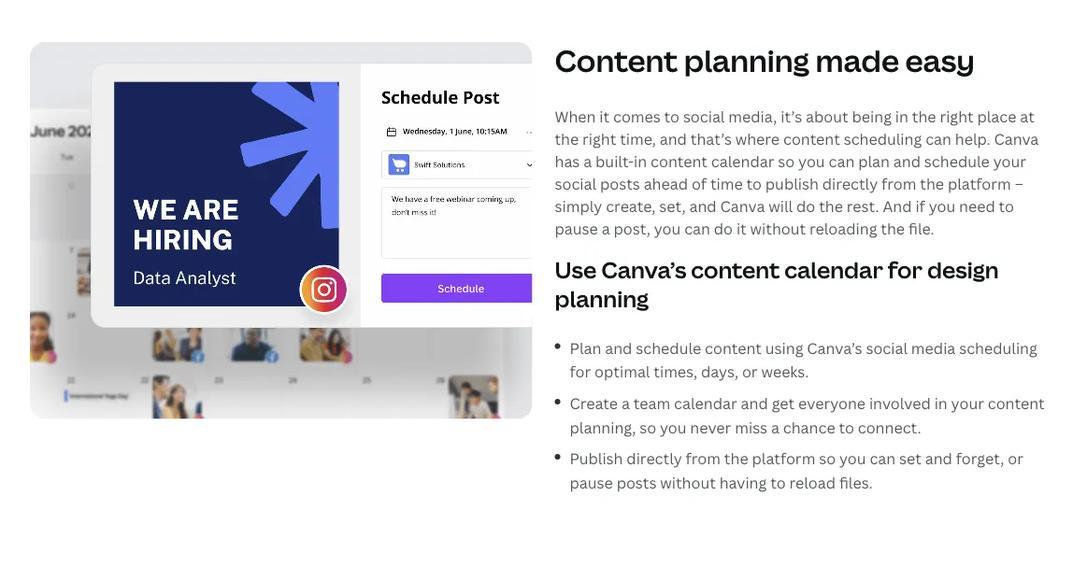 Task type: locate. For each thing, give the bounding box(es) containing it.
optimal
[[595, 362, 650, 382]]

a
[[583, 152, 592, 172], [602, 219, 610, 239], [622, 393, 630, 413], [771, 417, 779, 437]]

0 horizontal spatial schedule
[[636, 338, 701, 358]]

0 horizontal spatial or
[[742, 362, 758, 382]]

so inside publish directly from the platform so you can set and forget, or pause posts without having to reload files.
[[819, 449, 836, 469]]

1 horizontal spatial canva
[[994, 129, 1039, 149]]

it down time
[[736, 219, 747, 239]]

planning
[[684, 40, 809, 81], [555, 284, 649, 314]]

help.
[[955, 129, 990, 149]]

publish
[[570, 449, 623, 469]]

posts
[[600, 174, 640, 194], [617, 473, 657, 493]]

0 horizontal spatial from
[[686, 449, 721, 469]]

in
[[895, 107, 908, 127], [634, 152, 647, 172], [934, 393, 948, 413]]

or inside publish directly from the platform so you can set and forget, or pause posts without having to reload files.
[[1008, 449, 1023, 469]]

1 vertical spatial without
[[660, 473, 716, 493]]

to down everyone
[[839, 417, 854, 437]]

chance
[[783, 417, 835, 437]]

2 horizontal spatial in
[[934, 393, 948, 413]]

you up files.
[[839, 449, 866, 469]]

0 horizontal spatial for
[[570, 362, 591, 382]]

the up having
[[724, 449, 748, 469]]

time,
[[620, 129, 656, 149]]

0 horizontal spatial canva's
[[601, 254, 686, 285]]

media,
[[728, 107, 777, 127]]

0 vertical spatial pause
[[555, 219, 598, 239]]

to left reload
[[770, 473, 786, 493]]

0 horizontal spatial platform
[[752, 449, 815, 469]]

1 vertical spatial canva's
[[807, 338, 862, 358]]

planning up media,
[[684, 40, 809, 81]]

0 horizontal spatial scheduling
[[844, 129, 922, 149]]

1 vertical spatial your
[[951, 393, 984, 413]]

it
[[599, 107, 610, 127], [736, 219, 747, 239]]

pause
[[555, 219, 598, 239], [570, 473, 613, 493]]

plan
[[570, 338, 601, 358]]

a right the has
[[583, 152, 592, 172]]

directly inside publish directly from the platform so you can set and forget, or pause posts without having to reload files.
[[627, 449, 682, 469]]

1 horizontal spatial scheduling
[[959, 338, 1037, 358]]

calendar for planning
[[784, 254, 883, 285]]

0 vertical spatial calendar
[[711, 152, 774, 172]]

scheduling inside plan and schedule content using canva's social media scheduling for optimal times, days, or weeks.
[[959, 338, 1037, 358]]

for down plan
[[570, 362, 591, 382]]

your
[[993, 152, 1026, 172], [951, 393, 984, 413]]

and up "optimal"
[[605, 338, 632, 358]]

so up reload
[[819, 449, 836, 469]]

canva's right using
[[807, 338, 862, 358]]

place
[[977, 107, 1016, 127]]

in right being on the right top of the page
[[895, 107, 908, 127]]

1 horizontal spatial in
[[895, 107, 908, 127]]

social up simply
[[555, 174, 596, 194]]

without inside publish directly from the platform so you can set and forget, or pause posts without having to reload files.
[[660, 473, 716, 493]]

canva
[[994, 129, 1039, 149], [720, 196, 765, 217]]

and right time,
[[660, 129, 687, 149]]

1 horizontal spatial it
[[736, 219, 747, 239]]

1 horizontal spatial for
[[888, 254, 923, 285]]

do
[[796, 196, 815, 217], [714, 219, 733, 239]]

from inside when it comes to social media, it's about being in the right place at the right time, and that's where content scheduling can help. canva has a built-in content calendar so you can plan and schedule your social posts ahead of time to publish directly from the platform – simply create, set, and canva will do the rest. and if you need to pause a post, you can do it without reloading the file.
[[881, 174, 916, 194]]

for inside use canva's content calendar for design planning
[[888, 254, 923, 285]]

for down file.
[[888, 254, 923, 285]]

0 vertical spatial posts
[[600, 174, 640, 194]]

scheduling right media
[[959, 338, 1037, 358]]

file.
[[908, 219, 934, 239]]

calendar up never
[[674, 393, 737, 413]]

directly
[[822, 174, 878, 194], [627, 449, 682, 469]]

comes
[[613, 107, 661, 127]]

canva's inside use canva's content calendar for design planning
[[601, 254, 686, 285]]

1 horizontal spatial planning
[[684, 40, 809, 81]]

create a team calendar and get everyone involved in your content planning, so you never miss a chance to connect.
[[570, 393, 1045, 437]]

0 vertical spatial or
[[742, 362, 758, 382]]

the
[[912, 107, 936, 127], [555, 129, 579, 149], [920, 174, 944, 194], [819, 196, 843, 217], [881, 219, 905, 239], [724, 449, 748, 469]]

publish
[[765, 174, 819, 194]]

scheduling
[[844, 129, 922, 149], [959, 338, 1037, 358]]

directly down team
[[627, 449, 682, 469]]

right
[[940, 107, 974, 127], [582, 129, 616, 149]]

content up the days,
[[705, 338, 762, 358]]

calendar inside use canva's content calendar for design planning
[[784, 254, 883, 285]]

days,
[[701, 362, 738, 382]]

to right comes
[[664, 107, 680, 127]]

0 horizontal spatial right
[[582, 129, 616, 149]]

1 horizontal spatial do
[[796, 196, 815, 217]]

canva down time
[[720, 196, 765, 217]]

social left media
[[866, 338, 908, 358]]

1 vertical spatial scheduling
[[959, 338, 1037, 358]]

calendar down where
[[711, 152, 774, 172]]

to
[[664, 107, 680, 127], [746, 174, 762, 194], [999, 196, 1014, 217], [839, 417, 854, 437], [770, 473, 786, 493]]

2 vertical spatial calendar
[[674, 393, 737, 413]]

0 vertical spatial directly
[[822, 174, 878, 194]]

so inside when it comes to social media, it's about being in the right place at the right time, and that's where content scheduling can help. canva has a built-in content calendar so you can plan and schedule your social posts ahead of time to publish directly from the platform – simply create, set, and canva will do the rest. and if you need to pause a post, you can do it without reloading the file.
[[778, 152, 795, 172]]

and down of
[[689, 196, 717, 217]]

1 vertical spatial from
[[686, 449, 721, 469]]

1 horizontal spatial canva's
[[807, 338, 862, 358]]

from
[[881, 174, 916, 194], [686, 449, 721, 469]]

so inside the create a team calendar and get everyone involved in your content planning, so you never miss a chance to connect.
[[639, 417, 656, 437]]

can left plan at the top
[[829, 152, 855, 172]]

pause down simply
[[555, 219, 598, 239]]

0 horizontal spatial directly
[[627, 449, 682, 469]]

1 vertical spatial posts
[[617, 473, 657, 493]]

0 horizontal spatial so
[[639, 417, 656, 437]]

content down "will"
[[691, 254, 780, 285]]

files.
[[839, 473, 873, 493]]

publish directly from the platform so you can set and forget, or pause posts without having to reload files.
[[570, 449, 1023, 493]]

platform
[[948, 174, 1011, 194], [752, 449, 815, 469]]

need
[[959, 196, 995, 217]]

and
[[660, 129, 687, 149], [893, 152, 921, 172], [689, 196, 717, 217], [605, 338, 632, 358], [741, 393, 768, 413], [925, 449, 952, 469]]

use canva's content calendar for design planning
[[555, 254, 999, 314]]

simply
[[555, 196, 602, 217]]

planning up plan
[[555, 284, 649, 314]]

connect.
[[858, 417, 921, 437]]

1 horizontal spatial so
[[778, 152, 795, 172]]

or right the forget,
[[1008, 449, 1023, 469]]

0 horizontal spatial without
[[660, 473, 716, 493]]

1 vertical spatial or
[[1008, 449, 1023, 469]]

use
[[555, 254, 597, 285]]

0 horizontal spatial social
[[555, 174, 596, 194]]

directly up rest.
[[822, 174, 878, 194]]

team
[[634, 393, 670, 413]]

1 horizontal spatial right
[[940, 107, 974, 127]]

0 horizontal spatial do
[[714, 219, 733, 239]]

pause down publish at right
[[570, 473, 613, 493]]

where
[[735, 129, 780, 149]]

0 vertical spatial your
[[993, 152, 1026, 172]]

has
[[555, 152, 580, 172]]

to right time
[[746, 174, 762, 194]]

content
[[783, 129, 840, 149], [651, 152, 707, 172], [691, 254, 780, 285], [705, 338, 762, 358], [988, 393, 1045, 413]]

0 vertical spatial in
[[895, 107, 908, 127]]

if
[[915, 196, 925, 217]]

right up built-
[[582, 129, 616, 149]]

platform up need
[[948, 174, 1011, 194]]

1 horizontal spatial without
[[750, 219, 806, 239]]

0 vertical spatial platform
[[948, 174, 1011, 194]]

and up miss
[[741, 393, 768, 413]]

1 vertical spatial platform
[[752, 449, 815, 469]]

the up the if
[[920, 174, 944, 194]]

1 horizontal spatial directly
[[822, 174, 878, 194]]

scheduling up plan at the top
[[844, 129, 922, 149]]

schedule inside when it comes to social media, it's about being in the right place at the right time, and that's where content scheduling can help. canva has a built-in content calendar so you can plan and schedule your social posts ahead of time to publish directly from the platform – simply create, set, and canva will do the rest. and if you need to pause a post, you can do it without reloading the file.
[[924, 152, 990, 172]]

miss
[[735, 417, 767, 437]]

your up – at the right of the page
[[993, 152, 1026, 172]]

0 vertical spatial for
[[888, 254, 923, 285]]

can left set at bottom
[[870, 449, 896, 469]]

0 vertical spatial social
[[683, 107, 725, 127]]

1 horizontal spatial or
[[1008, 449, 1023, 469]]

create
[[570, 393, 618, 413]]

1 horizontal spatial platform
[[948, 174, 1011, 194]]

0 horizontal spatial your
[[951, 393, 984, 413]]

in right "involved"
[[934, 393, 948, 413]]

for
[[888, 254, 923, 285], [570, 362, 591, 382]]

social up that's
[[683, 107, 725, 127]]

2 vertical spatial social
[[866, 338, 908, 358]]

posts down built-
[[600, 174, 640, 194]]

and right set at bottom
[[925, 449, 952, 469]]

of
[[692, 174, 707, 194]]

0 horizontal spatial in
[[634, 152, 647, 172]]

so
[[778, 152, 795, 172], [639, 417, 656, 437], [819, 449, 836, 469]]

1 vertical spatial pause
[[570, 473, 613, 493]]

calendar inside the create a team calendar and get everyone involved in your content planning, so you never miss a chance to connect.
[[674, 393, 737, 413]]

directly inside when it comes to social media, it's about being in the right place at the right time, and that's where content scheduling can help. canva has a built-in content calendar so you can plan and schedule your social posts ahead of time to publish directly from the platform – simply create, set, and canva will do the rest. and if you need to pause a post, you can do it without reloading the file.
[[822, 174, 878, 194]]

0 vertical spatial scheduling
[[844, 129, 922, 149]]

or
[[742, 362, 758, 382], [1008, 449, 1023, 469]]

do down time
[[714, 219, 733, 239]]

schedule image
[[30, 42, 532, 419]]

that's
[[691, 129, 732, 149]]

when
[[555, 107, 596, 127]]

your up the forget,
[[951, 393, 984, 413]]

1 horizontal spatial your
[[993, 152, 1026, 172]]

and
[[883, 196, 912, 217]]

2 horizontal spatial so
[[819, 449, 836, 469]]

easy
[[905, 40, 975, 81]]

1 vertical spatial canva
[[720, 196, 765, 217]]

content up the forget,
[[988, 393, 1045, 413]]

you down team
[[660, 417, 687, 437]]

or right the days,
[[742, 362, 758, 382]]

1 vertical spatial planning
[[555, 284, 649, 314]]

your inside when it comes to social media, it's about being in the right place at the right time, and that's where content scheduling can help. canva has a built-in content calendar so you can plan and schedule your social posts ahead of time to publish directly from the platform – simply create, set, and canva will do the rest. and if you need to pause a post, you can do it without reloading the file.
[[993, 152, 1026, 172]]

canva's
[[601, 254, 686, 285], [807, 338, 862, 358]]

the inside publish directly from the platform so you can set and forget, or pause posts without having to reload files.
[[724, 449, 748, 469]]

content up ahead
[[651, 152, 707, 172]]

in down time,
[[634, 152, 647, 172]]

built-
[[595, 152, 634, 172]]

from up and
[[881, 174, 916, 194]]

canva down at on the right of page
[[994, 129, 1039, 149]]

pause inside when it comes to social media, it's about being in the right place at the right time, and that's where content scheduling can help. canva has a built-in content calendar so you can plan and schedule your social posts ahead of time to publish directly from the platform – simply create, set, and canva will do the rest. and if you need to pause a post, you can do it without reloading the file.
[[555, 219, 598, 239]]

planning,
[[570, 417, 636, 437]]

1 vertical spatial right
[[582, 129, 616, 149]]

0 vertical spatial right
[[940, 107, 974, 127]]

1 vertical spatial calendar
[[784, 254, 883, 285]]

without down "will"
[[750, 219, 806, 239]]

0 vertical spatial canva's
[[601, 254, 686, 285]]

can
[[925, 129, 951, 149], [829, 152, 855, 172], [684, 219, 710, 239], [870, 449, 896, 469]]

social inside plan and schedule content using canva's social media scheduling for optimal times, days, or weeks.
[[866, 338, 908, 358]]

content planning made easy
[[555, 40, 975, 81]]

1 vertical spatial directly
[[627, 449, 682, 469]]

1 vertical spatial for
[[570, 362, 591, 382]]

involved
[[869, 393, 931, 413]]

without
[[750, 219, 806, 239], [660, 473, 716, 493]]

you down set,
[[654, 219, 681, 239]]

content inside plan and schedule content using canva's social media scheduling for optimal times, days, or weeks.
[[705, 338, 762, 358]]

without left having
[[660, 473, 716, 493]]

posts down publish at right
[[617, 473, 657, 493]]

0 horizontal spatial it
[[599, 107, 610, 127]]

from down never
[[686, 449, 721, 469]]

rest.
[[847, 196, 879, 217]]

2 horizontal spatial social
[[866, 338, 908, 358]]

a left post,
[[602, 219, 610, 239]]

1 vertical spatial so
[[639, 417, 656, 437]]

2 vertical spatial in
[[934, 393, 948, 413]]

1 vertical spatial social
[[555, 174, 596, 194]]

canva's down post,
[[601, 254, 686, 285]]

1 vertical spatial schedule
[[636, 338, 701, 358]]

you
[[798, 152, 825, 172], [929, 196, 955, 217], [654, 219, 681, 239], [660, 417, 687, 437], [839, 449, 866, 469]]

0 vertical spatial so
[[778, 152, 795, 172]]

1 horizontal spatial social
[[683, 107, 725, 127]]

1 horizontal spatial from
[[881, 174, 916, 194]]

schedule down help.
[[924, 152, 990, 172]]

0 horizontal spatial planning
[[555, 284, 649, 314]]

0 vertical spatial from
[[881, 174, 916, 194]]

weeks.
[[761, 362, 809, 382]]

you inside publish directly from the platform so you can set and forget, or pause posts without having to reload files.
[[839, 449, 866, 469]]

reloading
[[809, 219, 877, 239]]

do right "will"
[[796, 196, 815, 217]]

you up the publish
[[798, 152, 825, 172]]

your inside the create a team calendar and get everyone involved in your content planning, so you never miss a chance to connect.
[[951, 393, 984, 413]]

calendar down reloading
[[784, 254, 883, 285]]

so down team
[[639, 417, 656, 437]]

posts inside when it comes to social media, it's about being in the right place at the right time, and that's where content scheduling can help. canva has a built-in content calendar so you can plan and schedule your social posts ahead of time to publish directly from the platform – simply create, set, and canva will do the rest. and if you need to pause a post, you can do it without reloading the file.
[[600, 174, 640, 194]]

about
[[806, 107, 848, 127]]

schedule
[[924, 152, 990, 172], [636, 338, 701, 358]]

for inside plan and schedule content using canva's social media scheduling for optimal times, days, or weeks.
[[570, 362, 591, 382]]

can inside publish directly from the platform so you can set and forget, or pause posts without having to reload files.
[[870, 449, 896, 469]]

1 horizontal spatial schedule
[[924, 152, 990, 172]]

platform up reload
[[752, 449, 815, 469]]

schedule up times, on the bottom right of page
[[636, 338, 701, 358]]

right up help.
[[940, 107, 974, 127]]

calendar
[[711, 152, 774, 172], [784, 254, 883, 285], [674, 393, 737, 413]]

when it comes to social media, it's about being in the right place at the right time, and that's where content scheduling can help. canva has a built-in content calendar so you can plan and schedule your social posts ahead of time to publish directly from the platform – simply create, set, and canva will do the rest. and if you need to pause a post, you can do it without reloading the file.
[[555, 107, 1039, 239]]

to inside the create a team calendar and get everyone involved in your content planning, so you never miss a chance to connect.
[[839, 417, 854, 437]]

the down and
[[881, 219, 905, 239]]

1 vertical spatial in
[[634, 152, 647, 172]]

0 horizontal spatial canva
[[720, 196, 765, 217]]

0 vertical spatial without
[[750, 219, 806, 239]]

so up the publish
[[778, 152, 795, 172]]

it right when
[[599, 107, 610, 127]]

0 vertical spatial schedule
[[924, 152, 990, 172]]

the up reloading
[[819, 196, 843, 217]]

content inside use canva's content calendar for design planning
[[691, 254, 780, 285]]

social
[[683, 107, 725, 127], [555, 174, 596, 194], [866, 338, 908, 358]]

2 vertical spatial so
[[819, 449, 836, 469]]

0 vertical spatial canva
[[994, 129, 1039, 149]]



Task type: vqa. For each thing, say whether or not it's contained in the screenshot.
the within the Publish Directly From The Platform So You Can Set And Forget, Or Pause Posts Without Having To Reload Files.
yes



Task type: describe. For each thing, give the bounding box(es) containing it.
set
[[899, 449, 921, 469]]

to inside publish directly from the platform so you can set and forget, or pause posts without having to reload files.
[[770, 473, 786, 493]]

will
[[769, 196, 793, 217]]

you inside the create a team calendar and get everyone involved in your content planning, so you never miss a chance to connect.
[[660, 417, 687, 437]]

calendar inside when it comes to social media, it's about being in the right place at the right time, and that's where content scheduling can help. canva has a built-in content calendar so you can plan and schedule your social posts ahead of time to publish directly from the platform – simply create, set, and canva will do the rest. and if you need to pause a post, you can do it without reloading the file.
[[711, 152, 774, 172]]

having
[[719, 473, 767, 493]]

plan and schedule content using canva's social media scheduling for optimal times, days, or weeks.
[[570, 338, 1037, 382]]

being
[[852, 107, 892, 127]]

content
[[555, 40, 678, 81]]

ahead
[[644, 174, 688, 194]]

to right need
[[999, 196, 1014, 217]]

create,
[[606, 196, 656, 217]]

and inside plan and schedule content using canva's social media scheduling for optimal times, days, or weeks.
[[605, 338, 632, 358]]

without inside when it comes to social media, it's about being in the right place at the right time, and that's where content scheduling can help. canva has a built-in content calendar so you can plan and schedule your social posts ahead of time to publish directly from the platform – simply create, set, and canva will do the rest. and if you need to pause a post, you can do it without reloading the file.
[[750, 219, 806, 239]]

1 vertical spatial do
[[714, 219, 733, 239]]

0 vertical spatial planning
[[684, 40, 809, 81]]

content inside the create a team calendar and get everyone involved in your content planning, so you never miss a chance to connect.
[[988, 393, 1045, 413]]

made
[[816, 40, 899, 81]]

you right the if
[[929, 196, 955, 217]]

can down set,
[[684, 219, 710, 239]]

can left help.
[[925, 129, 951, 149]]

reload
[[789, 473, 836, 493]]

platform inside when it comes to social media, it's about being in the right place at the right time, and that's where content scheduling can help. canva has a built-in content calendar so you can plan and schedule your social posts ahead of time to publish directly from the platform – simply create, set, and canva will do the rest. and if you need to pause a post, you can do it without reloading the file.
[[948, 174, 1011, 194]]

1 vertical spatial it
[[736, 219, 747, 239]]

times,
[[654, 362, 697, 382]]

a left team
[[622, 393, 630, 413]]

time
[[710, 174, 743, 194]]

post,
[[614, 219, 650, 239]]

design
[[927, 254, 999, 285]]

and right plan at the top
[[893, 152, 921, 172]]

everyone
[[798, 393, 866, 413]]

0 vertical spatial it
[[599, 107, 610, 127]]

planning inside use canva's content calendar for design planning
[[555, 284, 649, 314]]

pause inside publish directly from the platform so you can set and forget, or pause posts without having to reload files.
[[570, 473, 613, 493]]

never
[[690, 417, 731, 437]]

posts inside publish directly from the platform so you can set and forget, or pause posts without having to reload files.
[[617, 473, 657, 493]]

plan
[[858, 152, 890, 172]]

a right miss
[[771, 417, 779, 437]]

canva's inside plan and schedule content using canva's social media scheduling for optimal times, days, or weeks.
[[807, 338, 862, 358]]

using
[[765, 338, 803, 358]]

the up the has
[[555, 129, 579, 149]]

platform inside publish directly from the platform so you can set and forget, or pause posts without having to reload files.
[[752, 449, 815, 469]]

in inside the create a team calendar and get everyone involved in your content planning, so you never miss a chance to connect.
[[934, 393, 948, 413]]

at
[[1020, 107, 1035, 127]]

forget,
[[956, 449, 1004, 469]]

and inside the create a team calendar and get everyone involved in your content planning, so you never miss a chance to connect.
[[741, 393, 768, 413]]

get
[[772, 393, 795, 413]]

set,
[[659, 196, 686, 217]]

or inside plan and schedule content using canva's social media scheduling for optimal times, days, or weeks.
[[742, 362, 758, 382]]

it's
[[781, 107, 802, 127]]

and inside publish directly from the platform so you can set and forget, or pause posts without having to reload files.
[[925, 449, 952, 469]]

scheduling inside when it comes to social media, it's about being in the right place at the right time, and that's where content scheduling can help. canva has a built-in content calendar so you can plan and schedule your social posts ahead of time to publish directly from the platform – simply create, set, and canva will do the rest. and if you need to pause a post, you can do it without reloading the file.
[[844, 129, 922, 149]]

schedule inside plan and schedule content using canva's social media scheduling for optimal times, days, or weeks.
[[636, 338, 701, 358]]

the right being on the right top of the page
[[912, 107, 936, 127]]

0 vertical spatial do
[[796, 196, 815, 217]]

–
[[1015, 174, 1023, 194]]

content down "about" on the top of page
[[783, 129, 840, 149]]

calendar for everyone
[[674, 393, 737, 413]]

media
[[911, 338, 956, 358]]

from inside publish directly from the platform so you can set and forget, or pause posts without having to reload files.
[[686, 449, 721, 469]]



